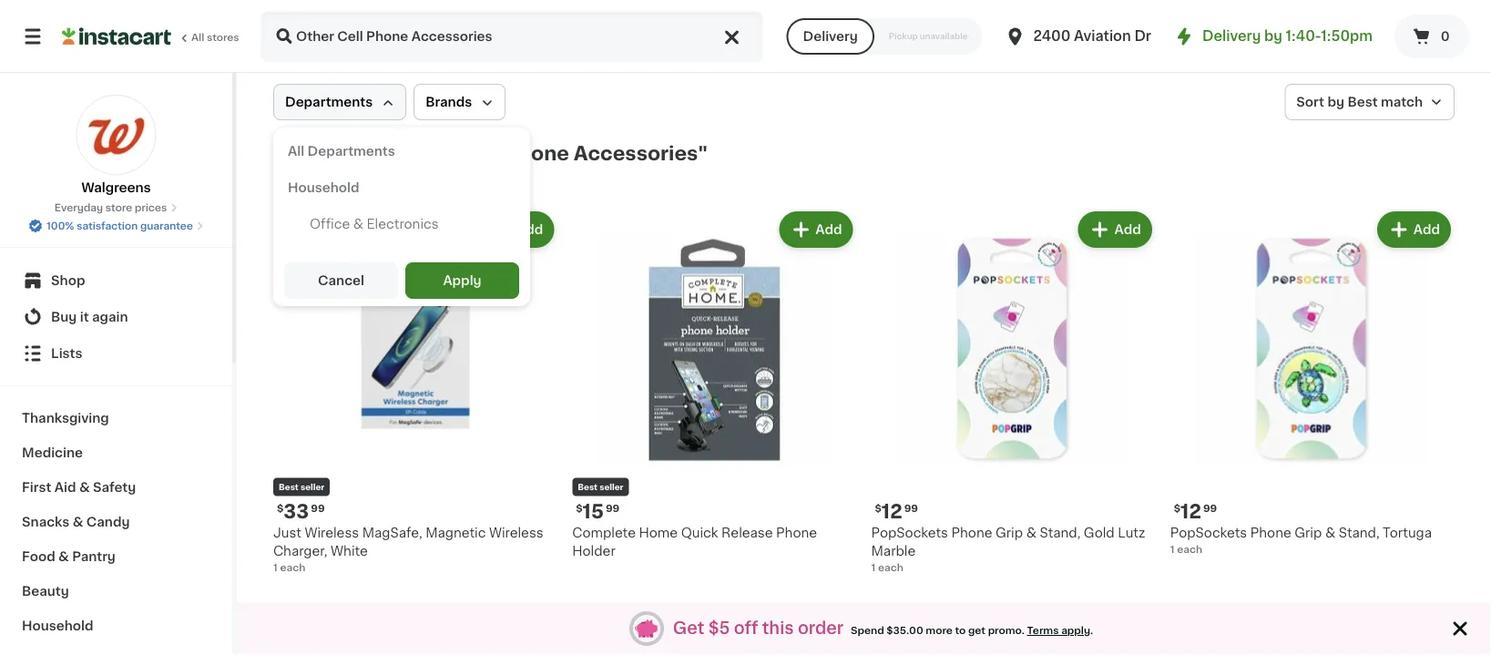 Task type: describe. For each thing, give the bounding box(es) containing it.
instacart logo image
[[62, 26, 171, 47]]

spend
[[851, 626, 885, 636]]

candy
[[86, 516, 130, 529]]

walgreens
[[81, 181, 151, 194]]

brands
[[426, 96, 472, 108]]

everyday store prices link
[[54, 200, 178, 215]]

close image
[[1450, 618, 1472, 640]]

it
[[80, 311, 89, 324]]

aid
[[54, 481, 76, 494]]

best seller for 33
[[279, 483, 325, 491]]

& right food
[[58, 550, 69, 563]]

1 vertical spatial departments
[[308, 145, 395, 158]]

buy it again
[[51, 311, 128, 324]]

magnetic
[[426, 526, 486, 539]]

add button for complete home quick release phone holder
[[781, 213, 852, 246]]

$ for complete home quick release phone holder
[[576, 503, 583, 513]]

2400 aviation dr
[[1034, 30, 1152, 43]]

delivery for delivery by 1:40-1:50pm
[[1203, 30, 1262, 43]]

stand, for tortuga
[[1339, 526, 1380, 539]]

snacks
[[22, 516, 70, 529]]

1:50pm
[[1322, 30, 1373, 43]]

everyday
[[54, 203, 103, 213]]

departments inside dropdown button
[[285, 96, 373, 108]]

everyday store prices
[[54, 203, 167, 213]]

12 for popsockets phone grip & stand, gold lutz marble
[[882, 502, 903, 521]]

thanksgiving
[[22, 412, 109, 425]]

all stores link
[[62, 11, 241, 62]]

phone inside complete home quick release phone holder
[[777, 526, 818, 539]]

99 for popsockets phone grip & stand, tortuga
[[1204, 503, 1218, 513]]

results
[[273, 144, 350, 163]]

2400
[[1034, 30, 1071, 43]]

delivery button
[[787, 18, 875, 55]]

beauty link
[[11, 574, 221, 609]]

magsafe,
[[362, 526, 422, 539]]

delivery for delivery
[[803, 30, 858, 43]]

0 button
[[1395, 15, 1470, 58]]

product group containing 33
[[273, 208, 558, 574]]

& right office
[[353, 218, 364, 231]]

popsockets phone grip & stand, tortuga 1 each
[[1171, 526, 1433, 554]]

$ for just wireless magsafe, magnetic wireless charger, white
[[277, 503, 284, 513]]

each inside popsockets phone grip & stand, tortuga 1 each
[[1178, 544, 1203, 554]]

stand, for gold
[[1040, 526, 1081, 539]]

popsockets for marble
[[872, 526, 949, 539]]

seller for 15
[[600, 483, 624, 491]]

order
[[798, 621, 844, 637]]

cancel button
[[284, 262, 398, 299]]

12 for popsockets phone grip & stand, tortuga
[[1181, 502, 1202, 521]]

33
[[284, 502, 309, 521]]

holder
[[573, 544, 616, 557]]

delivery by 1:40-1:50pm
[[1203, 30, 1373, 43]]

results for "other cell phone accessories"
[[273, 144, 708, 163]]

guarantee
[[140, 221, 193, 231]]

just
[[273, 526, 302, 539]]

Office & Electronics radio
[[281, 208, 523, 241]]

all for all stores
[[191, 32, 204, 42]]

more
[[926, 626, 953, 636]]

each inside just wireless magsafe, magnetic wireless charger, white 1 each
[[280, 562, 306, 572]]

food & pantry
[[22, 550, 116, 563]]

100%
[[47, 221, 74, 231]]

& left 'candy'
[[73, 516, 83, 529]]

add for popsockets phone grip & stand, gold lutz marble
[[1115, 223, 1142, 236]]

walgreens link
[[76, 95, 156, 197]]

get $5 off this order status
[[666, 620, 1101, 638]]

0
[[1441, 30, 1451, 43]]

100% satisfaction guarantee button
[[28, 215, 204, 233]]

seller for 33
[[301, 483, 325, 491]]

100% satisfaction guarantee
[[47, 221, 193, 231]]

store
[[106, 203, 132, 213]]

sort
[[1297, 96, 1325, 108]]

brands button
[[414, 84, 506, 120]]

1 wireless from the left
[[305, 526, 359, 539]]

all departments
[[288, 145, 395, 158]]

just wireless magsafe, magnetic wireless charger, white 1 each
[[273, 526, 544, 572]]

all for all departments
[[288, 145, 305, 158]]

grip for gold
[[996, 526, 1024, 539]]

1 horizontal spatial household
[[288, 181, 360, 194]]

first aid & safety link
[[11, 470, 221, 505]]

$ 15 99
[[576, 502, 620, 521]]

& inside popsockets phone grip & stand, gold lutz marble 1 each
[[1027, 526, 1037, 539]]

all stores
[[191, 32, 239, 42]]

1:40-
[[1286, 30, 1322, 43]]

promo.
[[988, 626, 1025, 636]]

get
[[969, 626, 986, 636]]

shop link
[[11, 262, 221, 299]]

$ for popsockets phone grip & stand, gold lutz marble
[[875, 503, 882, 513]]

phone inside popsockets phone grip & stand, tortuga 1 each
[[1251, 526, 1292, 539]]

prices
[[135, 203, 167, 213]]

$ 33 99
[[277, 502, 325, 521]]

$ for popsockets phone grip & stand, tortuga
[[1174, 503, 1181, 513]]

sort by best match
[[1297, 96, 1424, 108]]

"other
[[387, 144, 456, 163]]

.
[[1091, 626, 1094, 636]]

popsockets phone grip & stand, gold lutz marble 1 each
[[872, 526, 1146, 572]]

off
[[734, 621, 759, 637]]

match
[[1382, 96, 1424, 108]]

charger,
[[273, 544, 328, 557]]

by for delivery
[[1265, 30, 1283, 43]]

household link
[[11, 609, 221, 643]]

first
[[22, 481, 51, 494]]

$5
[[709, 621, 730, 637]]

apply
[[1062, 626, 1091, 636]]

service type group
[[787, 18, 983, 55]]

dr
[[1135, 30, 1152, 43]]

2400 aviation dr button
[[1005, 11, 1152, 62]]

food
[[22, 550, 55, 563]]

food & pantry link
[[11, 540, 221, 574]]



Task type: locate. For each thing, give the bounding box(es) containing it.
wireless
[[305, 526, 359, 539], [489, 526, 544, 539]]

1 inside just wireless magsafe, magnetic wireless charger, white 1 each
[[273, 562, 278, 572]]

$ 12 99 for popsockets phone grip & stand, gold lutz marble
[[875, 502, 919, 521]]

buy
[[51, 311, 77, 324]]

stand, inside popsockets phone grip & stand, tortuga 1 each
[[1339, 526, 1380, 539]]

3 99 from the left
[[905, 503, 919, 513]]

0 vertical spatial all
[[191, 32, 204, 42]]

by for sort
[[1328, 96, 1345, 108]]

stores
[[207, 32, 239, 42]]

Search field
[[262, 13, 762, 60]]

& left 'gold'
[[1027, 526, 1037, 539]]

1 horizontal spatial wireless
[[489, 526, 544, 539]]

tortuga
[[1384, 526, 1433, 539]]

wireless up white
[[305, 526, 359, 539]]

15
[[583, 502, 604, 521]]

stand, left 'gold'
[[1040, 526, 1081, 539]]

beauty
[[22, 585, 69, 598]]

0 horizontal spatial best seller
[[279, 483, 325, 491]]

1 vertical spatial by
[[1328, 96, 1345, 108]]

0 horizontal spatial seller
[[301, 483, 325, 491]]

snacks & candy
[[22, 516, 130, 529]]

1 horizontal spatial seller
[[600, 483, 624, 491]]

99 for popsockets phone grip & stand, gold lutz marble
[[905, 503, 919, 513]]

& left tortuga
[[1326, 526, 1336, 539]]

white
[[331, 544, 368, 557]]

99 inside $ 15 99
[[606, 503, 620, 513]]

pantry
[[72, 550, 116, 563]]

all left stores
[[191, 32, 204, 42]]

0 horizontal spatial each
[[280, 562, 306, 572]]

1 horizontal spatial stand,
[[1339, 526, 1380, 539]]

accessories"
[[574, 144, 708, 163]]

grip
[[996, 526, 1024, 539], [1295, 526, 1323, 539]]

1 horizontal spatial $ 12 99
[[1174, 502, 1218, 521]]

0 horizontal spatial best
[[279, 483, 299, 491]]

0 horizontal spatial 12
[[882, 502, 903, 521]]

snacks & candy link
[[11, 505, 221, 540]]

best seller up $ 15 99
[[578, 483, 624, 491]]

2 wireless from the left
[[489, 526, 544, 539]]

stand,
[[1040, 526, 1081, 539], [1339, 526, 1380, 539]]

2 horizontal spatial best
[[1348, 96, 1378, 108]]

household down beauty
[[22, 620, 93, 632]]

99
[[311, 503, 325, 513], [606, 503, 620, 513], [905, 503, 919, 513], [1204, 503, 1218, 513]]

1 horizontal spatial best
[[578, 483, 598, 491]]

0 horizontal spatial 1
[[273, 562, 278, 572]]

0 horizontal spatial household
[[22, 620, 93, 632]]

all down departments dropdown button
[[288, 145, 305, 158]]

best seller
[[279, 483, 325, 491], [578, 483, 624, 491]]

add button for popsockets phone grip & stand, gold lutz marble
[[1080, 213, 1151, 246]]

0 horizontal spatial delivery
[[803, 30, 858, 43]]

1 $ from the left
[[277, 503, 284, 513]]

departments down departments dropdown button
[[308, 145, 395, 158]]

to
[[956, 626, 966, 636]]

1 vertical spatial all
[[288, 145, 305, 158]]

99 for just wireless magsafe, magnetic wireless charger, white
[[311, 503, 325, 513]]

popsockets inside popsockets phone grip & stand, tortuga 1 each
[[1171, 526, 1248, 539]]

each inside popsockets phone grip & stand, gold lutz marble 1 each
[[878, 562, 904, 572]]

lists link
[[11, 335, 221, 372]]

stand, inside popsockets phone grip & stand, gold lutz marble 1 each
[[1040, 526, 1081, 539]]

1 seller from the left
[[301, 483, 325, 491]]

popsockets inside popsockets phone grip & stand, gold lutz marble 1 each
[[872, 526, 949, 539]]

1 stand, from the left
[[1040, 526, 1081, 539]]

safety
[[93, 481, 136, 494]]

& inside popsockets phone grip & stand, tortuga 1 each
[[1326, 526, 1336, 539]]

2 horizontal spatial 1
[[1171, 544, 1175, 554]]

product group
[[273, 208, 558, 574], [573, 208, 857, 560], [872, 208, 1156, 574], [1171, 208, 1455, 556], [573, 604, 857, 655], [872, 604, 1156, 655], [1171, 604, 1455, 655]]

0 horizontal spatial by
[[1265, 30, 1283, 43]]

lists
[[51, 347, 82, 360]]

2 grip from the left
[[1295, 526, 1323, 539]]

3 $ from the left
[[875, 503, 882, 513]]

best seller for 15
[[578, 483, 624, 491]]

1 horizontal spatial each
[[878, 562, 904, 572]]

popsockets up marble
[[872, 526, 949, 539]]

0 horizontal spatial popsockets
[[872, 526, 949, 539]]

1 inside popsockets phone grip & stand, tortuga 1 each
[[1171, 544, 1175, 554]]

wireless right magnetic on the left of the page
[[489, 526, 544, 539]]

$
[[277, 503, 284, 513], [576, 503, 583, 513], [875, 503, 882, 513], [1174, 503, 1181, 513]]

add
[[517, 223, 543, 236], [816, 223, 843, 236], [1115, 223, 1142, 236], [1414, 223, 1441, 236], [816, 619, 843, 632]]

delivery inside button
[[803, 30, 858, 43]]

add for complete home quick release phone holder
[[816, 223, 843, 236]]

household down results
[[288, 181, 360, 194]]

cell
[[460, 144, 500, 163]]

stand, left tortuga
[[1339, 526, 1380, 539]]

best left match
[[1348, 96, 1378, 108]]

2 stand, from the left
[[1339, 526, 1380, 539]]

popsockets right lutz
[[1171, 526, 1248, 539]]

departments button
[[273, 84, 407, 120]]

household inside household link
[[22, 620, 93, 632]]

grip inside popsockets phone grip & stand, tortuga 1 each
[[1295, 526, 1323, 539]]

electronics
[[367, 218, 439, 231]]

1 12 from the left
[[882, 502, 903, 521]]

medicine link
[[11, 436, 221, 470]]

grip for tortuga
[[1295, 526, 1323, 539]]

$35.00
[[887, 626, 924, 636]]

4 99 from the left
[[1204, 503, 1218, 513]]

get $5 off this order spend $35.00 more to get promo. terms apply .
[[673, 621, 1094, 637]]

complete home quick release phone holder
[[573, 526, 818, 557]]

4 $ from the left
[[1174, 503, 1181, 513]]

2 99 from the left
[[606, 503, 620, 513]]

All Departments radio
[[281, 135, 523, 168]]

2 12 from the left
[[1181, 502, 1202, 521]]

0 horizontal spatial all
[[191, 32, 204, 42]]

phone inside popsockets phone grip & stand, gold lutz marble 1 each
[[952, 526, 993, 539]]

product group containing 15
[[573, 208, 857, 560]]

thanksgiving link
[[11, 401, 221, 436]]

1 popsockets from the left
[[872, 526, 949, 539]]

best for 33
[[279, 483, 299, 491]]

home
[[639, 526, 678, 539]]

2 horizontal spatial each
[[1178, 544, 1203, 554]]

best for 15
[[578, 483, 598, 491]]

$ 12 99 for popsockets phone grip & stand, tortuga
[[1174, 502, 1218, 521]]

0 horizontal spatial wireless
[[305, 526, 359, 539]]

lutz
[[1118, 526, 1146, 539]]

$ inside $ 15 99
[[576, 503, 583, 513]]

99 for complete home quick release phone holder
[[606, 503, 620, 513]]

seller up $ 33 99
[[301, 483, 325, 491]]

1 grip from the left
[[996, 526, 1024, 539]]

by right sort
[[1328, 96, 1345, 108]]

1 inside popsockets phone grip & stand, gold lutz marble 1 each
[[872, 562, 876, 572]]

0 horizontal spatial grip
[[996, 526, 1024, 539]]

popsockets for each
[[1171, 526, 1248, 539]]

by left 1:40- on the top of page
[[1265, 30, 1283, 43]]

2 seller from the left
[[600, 483, 624, 491]]

add button for just wireless magsafe, magnetic wireless charger, white
[[482, 213, 553, 246]]

marble
[[872, 544, 916, 557]]

0 horizontal spatial $ 12 99
[[875, 502, 919, 521]]

1 vertical spatial household
[[22, 620, 93, 632]]

get
[[673, 621, 705, 637]]

2 popsockets from the left
[[1171, 526, 1248, 539]]

gold
[[1084, 526, 1115, 539]]

2 best seller from the left
[[578, 483, 624, 491]]

departments up all departments
[[285, 96, 373, 108]]

add button for popsockets phone grip & stand, tortuga
[[1380, 213, 1450, 246]]

office & electronics
[[310, 218, 439, 231]]

1 horizontal spatial delivery
[[1203, 30, 1262, 43]]

1 $ 12 99 from the left
[[875, 502, 919, 521]]

Best match Sort by field
[[1285, 84, 1455, 120]]

1 horizontal spatial by
[[1328, 96, 1345, 108]]

1 best seller from the left
[[279, 483, 325, 491]]

2 $ 12 99 from the left
[[1174, 502, 1218, 521]]

1 horizontal spatial 12
[[1181, 502, 1202, 521]]

0 vertical spatial by
[[1265, 30, 1283, 43]]

walgreens logo image
[[76, 95, 156, 175]]

best seller up $ 33 99
[[279, 483, 325, 491]]

0 vertical spatial departments
[[285, 96, 373, 108]]

again
[[92, 311, 128, 324]]

add for popsockets phone grip & stand, tortuga
[[1414, 223, 1441, 236]]

grip inside popsockets phone grip & stand, gold lutz marble 1 each
[[996, 526, 1024, 539]]

buy it again link
[[11, 299, 221, 335]]

departments
[[285, 96, 373, 108], [308, 145, 395, 158]]

best up 33 on the left
[[279, 483, 299, 491]]

household
[[288, 181, 360, 194], [22, 620, 93, 632]]

product group containing add
[[573, 604, 857, 655]]

aviation
[[1074, 30, 1132, 43]]

delivery by 1:40-1:50pm link
[[1174, 26, 1373, 47]]

0 horizontal spatial stand,
[[1040, 526, 1081, 539]]

quick
[[681, 526, 719, 539]]

& right aid
[[79, 481, 90, 494]]

complete
[[573, 526, 636, 539]]

0 vertical spatial household
[[288, 181, 360, 194]]

$ inside $ 33 99
[[277, 503, 284, 513]]

phone
[[505, 144, 569, 163], [777, 526, 818, 539], [952, 526, 993, 539], [1251, 526, 1292, 539]]

each
[[1178, 544, 1203, 554], [280, 562, 306, 572], [878, 562, 904, 572]]

best inside field
[[1348, 96, 1378, 108]]

shop
[[51, 274, 85, 287]]

1 horizontal spatial best seller
[[578, 483, 624, 491]]

medicine
[[22, 447, 83, 459]]

satisfaction
[[77, 221, 138, 231]]

12
[[882, 502, 903, 521], [1181, 502, 1202, 521]]

1 99 from the left
[[311, 503, 325, 513]]

by inside field
[[1328, 96, 1345, 108]]

99 inside $ 33 99
[[311, 503, 325, 513]]

terms apply button
[[1028, 623, 1091, 638]]

1 horizontal spatial grip
[[1295, 526, 1323, 539]]

1 horizontal spatial all
[[288, 145, 305, 158]]

terms
[[1028, 626, 1059, 636]]

Household radio
[[281, 171, 523, 204]]

1 horizontal spatial 1
[[872, 562, 876, 572]]

release
[[722, 526, 773, 539]]

popsockets
[[872, 526, 949, 539], [1171, 526, 1248, 539]]

$ 12 99
[[875, 502, 919, 521], [1174, 502, 1218, 521]]

1 horizontal spatial popsockets
[[1171, 526, 1248, 539]]

2 $ from the left
[[576, 503, 583, 513]]

None search field
[[261, 11, 763, 62]]

delivery
[[1203, 30, 1262, 43], [803, 30, 858, 43]]

seller up $ 15 99
[[600, 483, 624, 491]]

best up 15
[[578, 483, 598, 491]]



Task type: vqa. For each thing, say whether or not it's contained in the screenshot.
first $
yes



